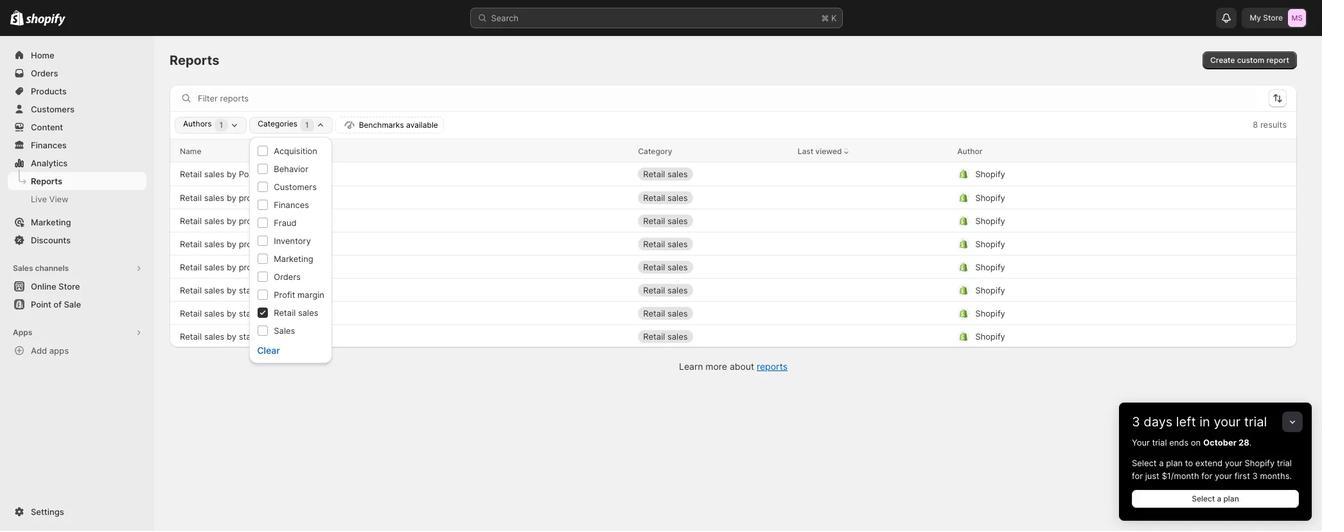 Task type: vqa. For each thing, say whether or not it's contained in the screenshot.
trial to the top
yes



Task type: locate. For each thing, give the bounding box(es) containing it.
1 vertical spatial sale
[[64, 299, 81, 310]]

6 shopify cell from the top
[[958, 280, 1256, 300]]

my
[[1250, 13, 1262, 22]]

benchmarks available button
[[335, 117, 444, 134]]

by down retail sales by product vendor
[[227, 285, 236, 295]]

days
[[1144, 415, 1173, 430]]

retail sales by staff at register link
[[180, 284, 300, 297]]

shopify cell
[[958, 164, 1256, 184], [958, 187, 1256, 208], [958, 210, 1256, 231], [958, 234, 1256, 254], [958, 257, 1256, 277], [958, 280, 1256, 300], [958, 303, 1256, 324], [958, 326, 1256, 347]]

0 vertical spatial select
[[1132, 458, 1157, 469]]

point left of
[[31, 299, 51, 310]]

sales for "retail sales" cell corresponding to retail sales by product type
[[668, 216, 688, 226]]

retail sales by product link
[[180, 191, 270, 204]]

2 register from the top
[[269, 308, 300, 318]]

0 vertical spatial 3
[[1132, 415, 1141, 430]]

3 product from the top
[[239, 239, 270, 249]]

sales
[[204, 169, 224, 179], [668, 169, 688, 179], [204, 192, 224, 203], [668, 192, 688, 203], [204, 216, 224, 226], [668, 216, 688, 226], [204, 239, 224, 249], [668, 239, 688, 249], [204, 262, 224, 272], [668, 262, 688, 272], [204, 285, 224, 295], [668, 285, 688, 295], [298, 308, 318, 318], [204, 308, 224, 318], [668, 308, 688, 318], [204, 331, 224, 342], [668, 331, 688, 342]]

sales up clear button
[[274, 326, 295, 336]]

1 vertical spatial plan
[[1224, 494, 1240, 504]]

to left sale at left bottom
[[301, 331, 309, 342]]

retail sales by product variant sku
[[180, 239, 318, 249]]

1 horizontal spatial sales
[[274, 326, 295, 336]]

sale
[[273, 169, 290, 179], [64, 299, 81, 310]]

retail for retail sales by point of sale location "retail sales" cell
[[643, 169, 665, 179]]

plan up the $1/month
[[1167, 458, 1183, 469]]

4 shopify cell from the top
[[958, 234, 1256, 254]]

at for retail sales by staff at register
[[259, 285, 267, 295]]

trial inside select a plan to extend your shopify trial for just $1/month for your first 3 months.
[[1278, 458, 1292, 469]]

1 horizontal spatial reports
[[170, 53, 219, 68]]

retail sales cell for retail sales by product variant sku
[[638, 234, 788, 254]]

retail for retail sales by product type link
[[180, 216, 202, 226]]

your up october
[[1214, 415, 1241, 430]]

product for type
[[239, 216, 270, 226]]

0 vertical spatial your
[[1214, 415, 1241, 430]]

to up the $1/month
[[1186, 458, 1194, 469]]

3 up the your
[[1132, 415, 1141, 430]]

2 shopify cell from the top
[[958, 187, 1256, 208]]

live view link
[[8, 190, 147, 208]]

1 vertical spatial store
[[59, 281, 80, 292]]

1 horizontal spatial for
[[1202, 471, 1213, 481]]

retail for "retail sales" cell for retail sales by product variant sku
[[643, 239, 665, 249]]

5 retail sales cell from the top
[[638, 257, 788, 277]]

8 retail sales cell from the top
[[638, 326, 788, 347]]

0 vertical spatial finances
[[31, 140, 67, 150]]

home link
[[8, 46, 147, 64]]

retail for retail sales by product's "retail sales" cell
[[643, 192, 665, 203]]

plan
[[1167, 458, 1183, 469], [1224, 494, 1240, 504]]

staff up retail sales by staff at register (daily) link
[[239, 285, 257, 295]]

3 days left in your trial button
[[1120, 403, 1312, 430]]

shopify cell for retail sales by product vendor
[[958, 257, 1256, 277]]

3 shopify cell from the top
[[958, 210, 1256, 231]]

analytics link
[[8, 154, 147, 172]]

sales for sales channels
[[13, 263, 33, 273]]

row containing retail sales by product variant sku
[[170, 232, 1298, 255]]

1 for authors
[[220, 120, 223, 130]]

by for retail sales by product
[[227, 192, 236, 203]]

row containing retail sales by staff at register
[[170, 278, 1298, 301]]

retail for "retail sales" cell corresponding to retail sales by product type
[[643, 216, 665, 226]]

discounts
[[31, 235, 71, 245]]

retail for retail sales by staff attributed to sale link
[[180, 331, 202, 342]]

6 retail sales cell from the top
[[638, 280, 788, 300]]

orders up profit
[[274, 272, 301, 282]]

retail sales for retail sales by product
[[643, 192, 688, 203]]

at left profit
[[259, 285, 267, 295]]

0 horizontal spatial 1
[[220, 120, 223, 130]]

staff for sale
[[239, 331, 257, 342]]

7 retail sales cell from the top
[[638, 303, 788, 324]]

finances up fraud
[[274, 200, 309, 210]]

1 horizontal spatial select
[[1192, 494, 1215, 504]]

sales for retail sales by staff attributed to sale link
[[204, 331, 224, 342]]

0 vertical spatial marketing
[[31, 217, 71, 228]]

retail sales by staff at register (daily)
[[180, 308, 326, 318]]

0 vertical spatial a
[[1159, 458, 1164, 469]]

list of reports table
[[170, 139, 1298, 348]]

0 vertical spatial staff
[[239, 285, 257, 295]]

3 right "first"
[[1253, 471, 1258, 481]]

retail sales cell for retail sales by product type
[[638, 210, 788, 231]]

register inside retail sales by staff at register (daily) link
[[269, 308, 300, 318]]

by for retail sales by staff attributed to sale
[[227, 331, 236, 342]]

sales for "retail sales" cell for retail sales by product vendor
[[668, 262, 688, 272]]

0 horizontal spatial sale
[[64, 299, 81, 310]]

retail for "retail sales" cell for retail sales by product vendor
[[643, 262, 665, 272]]

3 staff from the top
[[239, 331, 257, 342]]

retail sales
[[643, 169, 688, 179], [643, 192, 688, 203], [643, 216, 688, 226], [643, 239, 688, 249], [643, 262, 688, 272], [643, 285, 688, 295], [274, 308, 318, 318], [643, 308, 688, 318], [643, 331, 688, 342]]

0 horizontal spatial customers
[[31, 104, 75, 114]]

retail sales cell for retail sales by staff at register
[[638, 280, 788, 300]]

location
[[292, 169, 324, 179]]

shopify for retail sales by point of sale location
[[976, 169, 1006, 179]]

0 vertical spatial sale
[[273, 169, 290, 179]]

store up point of sale link
[[59, 281, 80, 292]]

shopify cell for retail sales by product
[[958, 187, 1256, 208]]

2 by from the top
[[227, 192, 236, 203]]

0 horizontal spatial store
[[59, 281, 80, 292]]

marketing
[[31, 217, 71, 228], [274, 254, 313, 264]]

Filter reports text field
[[198, 88, 1259, 109]]

at up retail sales by staff attributed to sale
[[259, 308, 267, 318]]

row containing retail sales by product
[[170, 186, 1298, 209]]

trial up months.
[[1278, 458, 1292, 469]]

shopify
[[976, 169, 1006, 179], [976, 192, 1006, 203], [976, 216, 1006, 226], [976, 239, 1006, 249], [976, 262, 1006, 272], [976, 285, 1006, 295], [976, 308, 1006, 318], [976, 331, 1006, 342], [1245, 458, 1275, 469]]

sales inside "link"
[[204, 239, 224, 249]]

retail sales by product variant sku link
[[180, 237, 318, 250]]

2 horizontal spatial trial
[[1278, 458, 1292, 469]]

by down retail sales by product type
[[227, 239, 236, 249]]

of
[[54, 299, 62, 310]]

1 vertical spatial to
[[1186, 458, 1194, 469]]

for down "extend" on the bottom right of page
[[1202, 471, 1213, 481]]

your up "first"
[[1225, 458, 1243, 469]]

5 row from the top
[[170, 232, 1298, 255]]

1 horizontal spatial sale
[[273, 169, 290, 179]]

retail sales for retail sales by product vendor
[[643, 262, 688, 272]]

by up retail sales by product type
[[227, 192, 236, 203]]

5 by from the top
[[227, 262, 236, 272]]

product down 'retail sales by product variant sku'
[[239, 262, 270, 272]]

point inside list of reports table
[[239, 169, 259, 179]]

0 horizontal spatial marketing
[[31, 217, 71, 228]]

content link
[[8, 118, 147, 136]]

products link
[[8, 82, 147, 100]]

search
[[491, 13, 519, 23]]

5 shopify cell from the top
[[958, 257, 1256, 277]]

point
[[239, 169, 259, 179], [31, 299, 51, 310]]

months.
[[1261, 471, 1292, 481]]

trial up "."
[[1245, 415, 1268, 430]]

sales inside sales channels button
[[13, 263, 33, 273]]

0 vertical spatial point
[[239, 169, 259, 179]]

0 vertical spatial plan
[[1167, 458, 1183, 469]]

a for select a plan
[[1217, 494, 1222, 504]]

4 retail sales cell from the top
[[638, 234, 788, 254]]

create custom report button
[[1203, 51, 1298, 69]]

0 vertical spatial at
[[259, 285, 267, 295]]

8
[[1253, 120, 1259, 130]]

2 row from the top
[[170, 163, 1298, 186]]

4 by from the top
[[227, 239, 236, 249]]

by for retail sales by staff at register
[[227, 285, 236, 295]]

my store image
[[1289, 9, 1307, 27]]

4 row from the top
[[170, 209, 1298, 232]]

by down the retail sales by product link
[[227, 216, 236, 226]]

your left "first"
[[1215, 471, 1233, 481]]

2 retail sales cell from the top
[[638, 187, 788, 208]]

0 horizontal spatial sales
[[13, 263, 33, 273]]

0 horizontal spatial point
[[31, 299, 51, 310]]

3 row from the top
[[170, 186, 1298, 209]]

1 vertical spatial at
[[259, 308, 267, 318]]

a down select a plan to extend your shopify trial for just $1/month for your first 3 months.
[[1217, 494, 1222, 504]]

analytics
[[31, 158, 68, 168]]

benchmarks
[[359, 120, 404, 130]]

retail for the retail sales by product link
[[180, 192, 202, 203]]

available
[[406, 120, 438, 130]]

1
[[220, 120, 223, 130], [305, 120, 309, 130]]

at
[[259, 285, 267, 295], [259, 308, 267, 318]]

staff for (daily)
[[239, 308, 257, 318]]

retail for retail sales by product variant sku "link"
[[180, 239, 202, 249]]

by up the retail sales by staff at register
[[227, 262, 236, 272]]

finances
[[31, 140, 67, 150], [274, 200, 309, 210]]

at inside retail sales by staff at register (daily) link
[[259, 308, 267, 318]]

1 vertical spatial orders
[[274, 272, 301, 282]]

2 at from the top
[[259, 308, 267, 318]]

0 horizontal spatial to
[[301, 331, 309, 342]]

staff inside retail sales by staff at register (daily) link
[[239, 308, 257, 318]]

plan for select a plan
[[1224, 494, 1240, 504]]

sale inside point of sale link
[[64, 299, 81, 310]]

0 horizontal spatial reports
[[31, 176, 62, 186]]

0 horizontal spatial 3
[[1132, 415, 1141, 430]]

by inside "link"
[[227, 239, 236, 249]]

by up retail sales by product
[[227, 169, 236, 179]]

row containing retail sales by product vendor
[[170, 255, 1298, 278]]

by down the retail sales by staff at register
[[227, 308, 236, 318]]

1 vertical spatial register
[[269, 308, 300, 318]]

retail sales by product
[[180, 192, 270, 203]]

1 horizontal spatial point
[[239, 169, 259, 179]]

select up just
[[1132, 458, 1157, 469]]

1 vertical spatial sales
[[274, 326, 295, 336]]

live
[[31, 194, 47, 204]]

retail for retail sales by staff at register link
[[180, 285, 202, 295]]

2 1 from the left
[[305, 120, 309, 130]]

to inside select a plan to extend your shopify trial for just $1/month for your first 3 months.
[[1186, 458, 1194, 469]]

1 at from the top
[[259, 285, 267, 295]]

0 horizontal spatial a
[[1159, 458, 1164, 469]]

0 horizontal spatial plan
[[1167, 458, 1183, 469]]

1 horizontal spatial to
[[1186, 458, 1194, 469]]

select a plan to extend your shopify trial for just $1/month for your first 3 months.
[[1132, 458, 1292, 481]]

8 row from the top
[[170, 301, 1298, 325]]

1 horizontal spatial 3
[[1253, 471, 1258, 481]]

register down vendor
[[269, 285, 300, 295]]

8 by from the top
[[227, 331, 236, 342]]

retail for the retail sales by product vendor link
[[180, 262, 202, 272]]

1 up acquisition
[[305, 120, 309, 130]]

1 by from the top
[[227, 169, 236, 179]]

1 horizontal spatial 1
[[305, 120, 309, 130]]

last
[[798, 146, 814, 156]]

0 horizontal spatial finances
[[31, 140, 67, 150]]

1 horizontal spatial plan
[[1224, 494, 1240, 504]]

customers down location
[[274, 182, 317, 192]]

3 retail sales cell from the top
[[638, 210, 788, 231]]

home
[[31, 50, 54, 60]]

select
[[1132, 458, 1157, 469], [1192, 494, 1215, 504]]

shopify for retail sales by staff at register
[[976, 285, 1006, 295]]

3 by from the top
[[227, 216, 236, 226]]

register inside retail sales by staff at register link
[[269, 285, 300, 295]]

1 vertical spatial marketing
[[274, 254, 313, 264]]

7 row from the top
[[170, 278, 1298, 301]]

orders down home
[[31, 68, 58, 78]]

add
[[31, 346, 47, 356]]

1 horizontal spatial marketing
[[274, 254, 313, 264]]

7 shopify cell from the top
[[958, 303, 1256, 324]]

row containing name
[[170, 139, 1298, 163]]

customers down products at the left of page
[[31, 104, 75, 114]]

for
[[1132, 471, 1143, 481], [1202, 471, 1213, 481]]

product inside "link"
[[239, 239, 270, 249]]

2 product from the top
[[239, 216, 270, 226]]

about
[[730, 361, 755, 372]]

retail inside "link"
[[180, 239, 202, 249]]

retail sales cell for retail sales by point of sale location
[[638, 164, 788, 184]]

clear button
[[257, 345, 280, 356]]

6 row from the top
[[170, 255, 1298, 278]]

product down retail sales by point of sale location
[[239, 192, 270, 203]]

sale right of
[[64, 299, 81, 310]]

select for select a plan to extend your shopify trial for just $1/month for your first 3 months.
[[1132, 458, 1157, 469]]

row
[[170, 139, 1298, 163], [170, 163, 1298, 186], [170, 186, 1298, 209], [170, 209, 1298, 232], [170, 232, 1298, 255], [170, 255, 1298, 278], [170, 278, 1298, 301], [170, 301, 1298, 325], [170, 325, 1298, 348]]

staff up retail sales by staff attributed to sale
[[239, 308, 257, 318]]

a
[[1159, 458, 1164, 469], [1217, 494, 1222, 504]]

0 vertical spatial orders
[[31, 68, 58, 78]]

finances up analytics
[[31, 140, 67, 150]]

sale inside retail sales by point of sale location link
[[273, 169, 290, 179]]

first
[[1235, 471, 1251, 481]]

retail sales cell for retail sales by staff attributed to sale
[[638, 326, 788, 347]]

1 vertical spatial staff
[[239, 308, 257, 318]]

a inside select a plan to extend your shopify trial for just $1/month for your first 3 months.
[[1159, 458, 1164, 469]]

1 retail sales cell from the top
[[638, 164, 788, 184]]

reports down analytics
[[31, 176, 62, 186]]

by
[[227, 169, 236, 179], [227, 192, 236, 203], [227, 216, 236, 226], [227, 239, 236, 249], [227, 262, 236, 272], [227, 285, 236, 295], [227, 308, 236, 318], [227, 331, 236, 342]]

reports up authors
[[170, 53, 219, 68]]

1 vertical spatial point
[[31, 299, 51, 310]]

1 register from the top
[[269, 285, 300, 295]]

by for retail sales by point of sale location
[[227, 169, 236, 179]]

1 right authors
[[220, 120, 223, 130]]

1 horizontal spatial a
[[1217, 494, 1222, 504]]

8 shopify cell from the top
[[958, 326, 1256, 347]]

marketing down 'variant'
[[274, 254, 313, 264]]

category
[[638, 146, 673, 156]]

store inside online store link
[[59, 281, 80, 292]]

6 by from the top
[[227, 285, 236, 295]]

1 vertical spatial customers
[[274, 182, 317, 192]]

marketing up discounts
[[31, 217, 71, 228]]

your inside dropdown button
[[1214, 415, 1241, 430]]

0 horizontal spatial select
[[1132, 458, 1157, 469]]

to
[[301, 331, 309, 342], [1186, 458, 1194, 469]]

apps
[[13, 328, 32, 337]]

create
[[1211, 55, 1236, 65]]

4 product from the top
[[239, 262, 270, 272]]

7 by from the top
[[227, 308, 236, 318]]

retail for retail sales by point of sale location link
[[180, 169, 202, 179]]

profit margin
[[274, 290, 324, 300]]

store right my
[[1264, 13, 1283, 22]]

select down select a plan to extend your shopify trial for just $1/month for your first 3 months.
[[1192, 494, 1215, 504]]

1 shopify cell from the top
[[958, 164, 1256, 184]]

trial right the your
[[1153, 438, 1167, 448]]

0 vertical spatial register
[[269, 285, 300, 295]]

product up retail sales by product vendor
[[239, 239, 270, 249]]

1 vertical spatial 3
[[1253, 471, 1258, 481]]

retail sales cell for retail sales by staff at register (daily)
[[638, 303, 788, 324]]

ends
[[1170, 438, 1189, 448]]

at for retail sales by staff at register (daily)
[[259, 308, 267, 318]]

staff down retail sales by staff at register (daily)
[[239, 331, 257, 342]]

retail for "retail sales" cell related to retail sales by staff attributed to sale
[[643, 331, 665, 342]]

1 vertical spatial a
[[1217, 494, 1222, 504]]

author button
[[958, 145, 983, 157]]

content
[[31, 122, 63, 132]]

shopify for retail sales by product type
[[976, 216, 1006, 226]]

store
[[1264, 13, 1283, 22], [59, 281, 80, 292]]

retail sales cell
[[638, 164, 788, 184], [638, 187, 788, 208], [638, 210, 788, 231], [638, 234, 788, 254], [638, 257, 788, 277], [638, 280, 788, 300], [638, 303, 788, 324], [638, 326, 788, 347]]

sale right the of
[[273, 169, 290, 179]]

report
[[1267, 55, 1290, 65]]

product
[[239, 192, 270, 203], [239, 216, 270, 226], [239, 239, 270, 249], [239, 262, 270, 272]]

1 staff from the top
[[239, 285, 257, 295]]

row containing retail sales by point of sale location
[[170, 163, 1298, 186]]

9 row from the top
[[170, 325, 1298, 348]]

1 1 from the left
[[220, 120, 223, 130]]

select inside select a plan to extend your shopify trial for just $1/month for your first 3 months.
[[1132, 458, 1157, 469]]

product up 'retail sales by product variant sku'
[[239, 216, 270, 226]]

2 vertical spatial trial
[[1278, 458, 1292, 469]]

2 vertical spatial staff
[[239, 331, 257, 342]]

sales up 'online'
[[13, 263, 33, 273]]

1 horizontal spatial store
[[1264, 13, 1283, 22]]

at inside retail sales by staff at register link
[[259, 285, 267, 295]]

trial
[[1245, 415, 1268, 430], [1153, 438, 1167, 448], [1278, 458, 1292, 469]]

viewed
[[816, 146, 842, 156]]

register down profit
[[269, 308, 300, 318]]

staff inside retail sales by staff attributed to sale link
[[239, 331, 257, 342]]

store for my store
[[1264, 13, 1283, 22]]

plan inside select a plan to extend your shopify trial for just $1/month for your first 3 months.
[[1167, 458, 1183, 469]]

retail sales cell for retail sales by product vendor
[[638, 257, 788, 277]]

0 horizontal spatial for
[[1132, 471, 1143, 481]]

0 vertical spatial sales
[[13, 263, 33, 273]]

0 vertical spatial customers
[[31, 104, 75, 114]]

shopify for retail sales by product variant sku
[[976, 239, 1006, 249]]

point left the of
[[239, 169, 259, 179]]

shopify cell for retail sales by staff at register (daily)
[[958, 303, 1256, 324]]

settings
[[31, 507, 64, 517]]

for left just
[[1132, 471, 1143, 481]]

your
[[1214, 415, 1241, 430], [1225, 458, 1243, 469], [1215, 471, 1233, 481]]

0 horizontal spatial trial
[[1153, 438, 1167, 448]]

0 vertical spatial trial
[[1245, 415, 1268, 430]]

create custom report
[[1211, 55, 1290, 65]]

by down retail sales by staff at register (daily)
[[227, 331, 236, 342]]

inventory
[[274, 236, 311, 246]]

0 vertical spatial store
[[1264, 13, 1283, 22]]

retail
[[180, 169, 202, 179], [643, 169, 665, 179], [180, 192, 202, 203], [643, 192, 665, 203], [180, 216, 202, 226], [643, 216, 665, 226], [180, 239, 202, 249], [643, 239, 665, 249], [180, 262, 202, 272], [643, 262, 665, 272], [180, 285, 202, 295], [643, 285, 665, 295], [274, 308, 296, 318], [180, 308, 202, 318], [643, 308, 665, 318], [180, 331, 202, 342], [643, 331, 665, 342]]

0 vertical spatial to
[[301, 331, 309, 342]]

retail for retail sales by staff at register (daily) link
[[180, 308, 202, 318]]

2 staff from the top
[[239, 308, 257, 318]]

profit
[[274, 290, 295, 300]]

a up just
[[1159, 458, 1164, 469]]

1 horizontal spatial trial
[[1245, 415, 1268, 430]]

plan down "first"
[[1224, 494, 1240, 504]]

behavior
[[274, 164, 308, 174]]

1 horizontal spatial finances
[[274, 200, 309, 210]]

retail sales by staff at register (daily) link
[[180, 307, 326, 320]]

retail sales for retail sales by point of sale location
[[643, 169, 688, 179]]

store for online store
[[59, 281, 80, 292]]

1 row from the top
[[170, 139, 1298, 163]]

1 vertical spatial select
[[1192, 494, 1215, 504]]

retail sales for retail sales by staff at register (daily)
[[643, 308, 688, 318]]

product for vendor
[[239, 262, 270, 272]]



Task type: describe. For each thing, give the bounding box(es) containing it.
$1/month
[[1162, 471, 1200, 481]]

3 days left in your trial
[[1132, 415, 1268, 430]]

retail sales by staff attributed to sale
[[180, 331, 327, 342]]

3 days left in your trial element
[[1120, 436, 1312, 521]]

1 horizontal spatial orders
[[274, 272, 301, 282]]

fraud
[[274, 218, 297, 228]]

point of sale link
[[8, 296, 147, 314]]

shopify cell for retail sales by product variant sku
[[958, 234, 1256, 254]]

october
[[1204, 438, 1237, 448]]

shopify cell for retail sales by point of sale location
[[958, 164, 1256, 184]]

select a plan link
[[1132, 490, 1299, 508]]

retail sales cell for retail sales by product
[[638, 187, 788, 208]]

row containing retail sales by product type
[[170, 209, 1298, 232]]

acquisition
[[274, 146, 317, 156]]

by for retail sales by product type
[[227, 216, 236, 226]]

retail sales by product vendor link
[[180, 261, 299, 273]]

retail sales for retail sales by product type
[[643, 216, 688, 226]]

⌘
[[822, 13, 829, 23]]

discounts link
[[8, 231, 147, 249]]

register for retail sales by staff at register
[[269, 285, 300, 295]]

plan for select a plan to extend your shopify trial for just $1/month for your first 3 months.
[[1167, 458, 1183, 469]]

retail sales by staff attributed to sale link
[[180, 330, 327, 343]]

retail sales for retail sales by staff attributed to sale
[[643, 331, 688, 342]]

select a plan
[[1192, 494, 1240, 504]]

shopify for retail sales by product
[[976, 192, 1006, 203]]

more
[[706, 361, 727, 372]]

sales for "retail sales" cell related to retail sales by staff attributed to sale
[[668, 331, 688, 342]]

sales for the retail sales by product link
[[204, 192, 224, 203]]

sales for retail sales by point of sale location "retail sales" cell
[[668, 169, 688, 179]]

register for retail sales by staff at register (daily)
[[269, 308, 300, 318]]

online
[[31, 281, 56, 292]]

channels
[[35, 263, 69, 273]]

shopify cell for retail sales by product type
[[958, 210, 1256, 231]]

retail sales by product type link
[[180, 214, 290, 227]]

variant
[[272, 239, 299, 249]]

results
[[1261, 120, 1287, 130]]

marketing inside marketing link
[[31, 217, 71, 228]]

shopify for retail sales by staff attributed to sale
[[976, 331, 1006, 342]]

products
[[31, 86, 67, 96]]

type
[[272, 216, 290, 226]]

staff inside retail sales by staff at register link
[[239, 285, 257, 295]]

by for retail sales by product variant sku
[[227, 239, 236, 249]]

1 product from the top
[[239, 192, 270, 203]]

customers link
[[8, 100, 147, 118]]

shopify cell for retail sales by staff attributed to sale
[[958, 326, 1256, 347]]

clear
[[257, 345, 280, 356]]

sales for retail sales by staff at register (daily) link
[[204, 308, 224, 318]]

sales for the retail sales by product vendor link
[[204, 262, 224, 272]]

view
[[49, 194, 69, 204]]

0 horizontal spatial orders
[[31, 68, 58, 78]]

online store
[[31, 281, 80, 292]]

retail sales for retail sales by staff at register
[[643, 285, 688, 295]]

shopify cell for retail sales by staff at register
[[958, 280, 1256, 300]]

3 inside select a plan to extend your shopify trial for just $1/month for your first 3 months.
[[1253, 471, 1258, 481]]

reports link
[[757, 361, 788, 372]]

1 horizontal spatial customers
[[274, 182, 317, 192]]

retail sales by point of sale location
[[180, 169, 324, 179]]

settings link
[[8, 503, 147, 521]]

sales for "retail sales" cell associated with retail sales by staff at register (daily)
[[668, 308, 688, 318]]

shopify for retail sales by product vendor
[[976, 262, 1006, 272]]

product for variant
[[239, 239, 270, 249]]

retail sales by staff at register
[[180, 285, 300, 295]]

1 for categories
[[305, 120, 309, 130]]

online store button
[[0, 278, 154, 296]]

learn
[[679, 361, 703, 372]]

28
[[1239, 438, 1250, 448]]

2 vertical spatial your
[[1215, 471, 1233, 481]]

margin
[[298, 290, 324, 300]]

sale
[[311, 331, 327, 342]]

sales channels button
[[8, 260, 147, 278]]

by for retail sales by staff at register (daily)
[[227, 308, 236, 318]]

finances inside 'finances' link
[[31, 140, 67, 150]]

1 vertical spatial reports
[[31, 176, 62, 186]]

3 inside dropdown button
[[1132, 415, 1141, 430]]

marketing link
[[8, 213, 147, 231]]

shopify image
[[10, 10, 24, 26]]

1 vertical spatial your
[[1225, 458, 1243, 469]]

row containing retail sales by staff attributed to sale
[[170, 325, 1298, 348]]

retail sales for retail sales by product variant sku
[[643, 239, 688, 249]]

extend
[[1196, 458, 1223, 469]]

categories
[[258, 119, 298, 129]]

retail sales by product type
[[180, 216, 290, 226]]

shopify image
[[26, 13, 66, 26]]

sales for retail sales by staff at register link
[[204, 285, 224, 295]]

author
[[958, 146, 983, 156]]

category button
[[638, 145, 673, 157]]

last viewed button
[[798, 141, 852, 161]]

authors
[[183, 119, 212, 129]]

add apps button
[[8, 342, 147, 360]]

add apps
[[31, 346, 69, 356]]

retail for "retail sales" cell related to retail sales by staff at register
[[643, 285, 665, 295]]

apps
[[49, 346, 69, 356]]

select for select a plan
[[1192, 494, 1215, 504]]

1 vertical spatial trial
[[1153, 438, 1167, 448]]

learn more about reports
[[679, 361, 788, 372]]

of
[[261, 169, 271, 179]]

point of sale button
[[0, 296, 154, 314]]

sales for retail sales by product's "retail sales" cell
[[668, 192, 688, 203]]

sales for retail sales by point of sale location link
[[204, 169, 224, 179]]

last viewed
[[798, 146, 842, 156]]

k
[[832, 13, 837, 23]]

reports
[[757, 361, 788, 372]]

shopify inside select a plan to extend your shopify trial for just $1/month for your first 3 months.
[[1245, 458, 1275, 469]]

1 for from the left
[[1132, 471, 1143, 481]]

your trial ends on october 28 .
[[1132, 438, 1252, 448]]

sales for "retail sales" cell for retail sales by product variant sku
[[668, 239, 688, 249]]

point of sale
[[31, 299, 81, 310]]

finances link
[[8, 136, 147, 154]]

retail sales by product vendor
[[180, 262, 299, 272]]

your
[[1132, 438, 1150, 448]]

0 vertical spatial reports
[[170, 53, 219, 68]]

by for retail sales by product vendor
[[227, 262, 236, 272]]

2 for from the left
[[1202, 471, 1213, 481]]

my store
[[1250, 13, 1283, 22]]

.
[[1250, 438, 1252, 448]]

custom
[[1238, 55, 1265, 65]]

sales channels
[[13, 263, 69, 273]]

sales for "retail sales" cell related to retail sales by staff at register
[[668, 285, 688, 295]]

⌘ k
[[822, 13, 837, 23]]

shopify for retail sales by staff at register (daily)
[[976, 308, 1006, 318]]

attributed
[[259, 331, 298, 342]]

(daily)
[[302, 308, 326, 318]]

row containing retail sales by staff at register (daily)
[[170, 301, 1298, 325]]

8 results
[[1253, 120, 1287, 130]]

1 vertical spatial finances
[[274, 200, 309, 210]]

in
[[1200, 415, 1211, 430]]

sales for retail sales by product variant sku "link"
[[204, 239, 224, 249]]

a for select a plan to extend your shopify trial for just $1/month for your first 3 months.
[[1159, 458, 1164, 469]]

trial inside dropdown button
[[1245, 415, 1268, 430]]

name
[[180, 146, 201, 156]]

to inside retail sales by staff attributed to sale link
[[301, 331, 309, 342]]

sales for retail sales by product type link
[[204, 216, 224, 226]]

vendor
[[272, 262, 299, 272]]

sales for sales
[[274, 326, 295, 336]]

retail for "retail sales" cell associated with retail sales by staff at register (daily)
[[643, 308, 665, 318]]

point inside button
[[31, 299, 51, 310]]

retail sales by point of sale location link
[[180, 168, 324, 181]]

left
[[1177, 415, 1196, 430]]

reports link
[[8, 172, 147, 190]]



